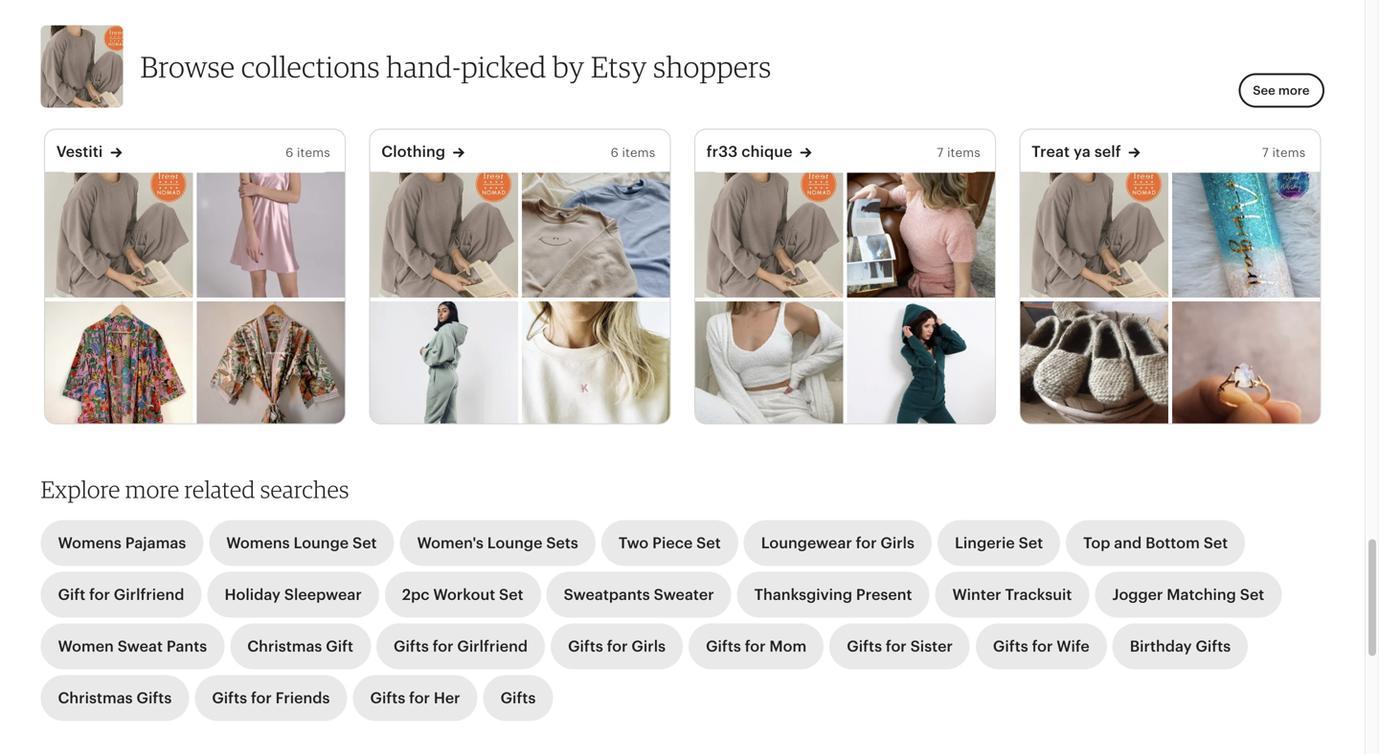 Task type: describe. For each thing, give the bounding box(es) containing it.
butter fly cotton bridesmaid beach wear bikini cover up swim dress kimono tunic sexy ladies bathrobe gown dress image
[[197, 302, 345, 428]]

two piece set
[[619, 535, 721, 552]]

winter
[[953, 587, 1001, 604]]

6 for vestiti
[[285, 146, 293, 160]]

women
[[58, 639, 114, 656]]

gifts for girlfriend link
[[376, 624, 545, 670]]

two
[[619, 535, 649, 552]]

sweatpants sweater
[[564, 587, 714, 604]]

set for jogger matching set
[[1240, 587, 1265, 604]]

ya
[[1074, 143, 1091, 161]]

sweater
[[654, 587, 714, 604]]

holiday sleepwear link
[[207, 573, 379, 618]]

girlfriend for gifts for girlfriend
[[457, 639, 528, 656]]

sweat
[[118, 639, 163, 656]]

clothing
[[381, 143, 446, 161]]

sister
[[911, 639, 953, 656]]

gifts for friends
[[212, 690, 247, 708]]

fr33 chique
[[707, 143, 793, 161]]

fuzzy cozy sweat lounge set // 2 piece tank top & pant set // cute loungewear // sweatsuit / matching set // 2 pc set image
[[695, 302, 843, 428]]

warm jumpsuit, one piece jumpsuit, romper, warm women overalls, sweatshirt sweatpants streetwear, teal green image
[[847, 302, 995, 428]]

gift for girlfriend link
[[41, 573, 202, 618]]

by
[[553, 49, 585, 84]]

7 for treat ya self
[[1262, 146, 1269, 160]]

2pc workout set
[[402, 587, 524, 604]]

present
[[856, 587, 912, 604]]

items for fr33 chique
[[947, 146, 981, 160]]

womens pajamas link
[[41, 521, 203, 567]]

sweatpants
[[564, 587, 650, 604]]

set for two piece set
[[697, 535, 721, 552]]

birthday
[[1130, 639, 1192, 656]]

thanksgiving
[[754, 587, 853, 604]]

searches
[[260, 476, 349, 504]]

gifts for girls
[[568, 639, 666, 656]]

gifts for friends
[[212, 690, 330, 708]]

see more
[[1253, 83, 1310, 98]]

7 items for treat ya self
[[1262, 146, 1306, 160]]

items for clothing
[[622, 146, 655, 160]]

jogger matching set link
[[1095, 573, 1282, 618]]

winter tracksuit link
[[935, 573, 1089, 618]]

christmas for christmas gift
[[247, 639, 322, 656]]

vestiti
[[56, 143, 103, 161]]

girlfriend for gift for girlfriend
[[114, 587, 184, 604]]

6 items for vestiti
[[285, 146, 330, 160]]

7 for fr33 chique
[[937, 146, 944, 160]]

picked
[[461, 49, 547, 84]]

lingerie set link
[[938, 521, 1060, 567]]

chique
[[742, 143, 793, 161]]

top
[[1083, 535, 1111, 552]]

girls for gifts for girls
[[632, 639, 666, 656]]

gifts for her
[[370, 690, 405, 708]]

womens pajamas
[[58, 535, 186, 552]]

items for vestiti
[[297, 146, 330, 160]]

woman sleepwear satin nightdress image
[[197, 172, 345, 298]]

gifts inside birthday gifts link
[[1196, 639, 1231, 656]]

christmas gifts link
[[41, 676, 189, 722]]

birthday gifts
[[1130, 639, 1231, 656]]

winter tracksuit
[[953, 587, 1072, 604]]

loungewear
[[761, 535, 852, 552]]

for for gifts for wife
[[1032, 639, 1053, 656]]

holiday sleepwear
[[225, 587, 362, 604]]

for for gifts for mom
[[745, 639, 766, 656]]

women's
[[417, 535, 484, 552]]

gifts for girlfriend
[[394, 639, 528, 656]]

matching
[[1167, 587, 1236, 604]]

top and bottom set link
[[1066, 521, 1245, 567]]

gifts for her link
[[353, 676, 478, 722]]

new 4 colors / 2pc-set soft loungewear gray black red purple long sleeve casual wear top bottom pajama set / rena-new / one size image for fr33 chique
[[695, 172, 843, 298]]

gifts for sister
[[847, 639, 882, 656]]

sweatpants sweater link
[[547, 573, 731, 618]]

women sweat pants
[[58, 639, 207, 656]]

thanksgiving present link
[[737, 573, 930, 618]]

self
[[1095, 143, 1121, 161]]

for for gifts for sister
[[886, 639, 907, 656]]

jogger matching set
[[1112, 587, 1265, 604]]

two piece set link
[[601, 521, 738, 567]]

set for 2pc workout set
[[499, 587, 524, 604]]

friends
[[276, 690, 330, 708]]

browse collections hand-picked by etsy shoppers
[[140, 49, 772, 84]]

gifts for girlfriend
[[394, 639, 429, 656]]

womens lounge set link
[[209, 521, 394, 567]]

mom
[[770, 639, 807, 656]]

browse
[[140, 49, 235, 84]]

fr33
[[707, 143, 738, 161]]

gift inside 'link'
[[326, 639, 353, 656]]

set right lingerie
[[1019, 535, 1043, 552]]

gifts for mom link
[[689, 624, 824, 670]]

new 4 colors / 2pc-set soft loungewear gray black red purple long sleeve casual wear top bottom pajama set / rena-new / one size image for vestiti
[[45, 172, 193, 298]]

7 items for fr33 chique
[[937, 146, 981, 160]]

lingerie set
[[955, 535, 1043, 552]]

christmas gifts
[[58, 690, 172, 708]]

jogger
[[1112, 587, 1163, 604]]

lingerie
[[955, 535, 1015, 552]]

for for loungewear for girls
[[856, 535, 877, 552]]

eco slippers/therapeutic massage slippers/organic slippers/warm room slippers/christmas gift/wool men's slippers/hand knitting slippers image
[[1020, 302, 1168, 428]]



Task type: locate. For each thing, give the bounding box(es) containing it.
more for see
[[1279, 83, 1310, 98]]

2 7 items from the left
[[1262, 146, 1306, 160]]

0 horizontal spatial more
[[125, 476, 179, 504]]

gifts inside gifts for girlfriend 'link'
[[394, 639, 429, 656]]

gifts
[[394, 639, 429, 656], [568, 639, 603, 656], [706, 639, 741, 656], [847, 639, 882, 656], [993, 639, 1028, 656], [1196, 639, 1231, 656], [136, 690, 172, 708], [212, 690, 247, 708], [370, 690, 405, 708], [501, 690, 536, 708]]

jasmine set of two, streetwear, 2 piece set, loungewear, fleece hoodie and joggers, hoodie and sweatpants set, hoodie joggers set,sweatpants image
[[370, 302, 518, 428]]

gifts up gifts for her link
[[394, 639, 429, 656]]

see
[[1253, 83, 1276, 98]]

items for treat ya self
[[1272, 146, 1306, 160]]

1 new 4 colors / 2pc-set soft loungewear gray black red purple long sleeve casual wear top bottom pajama set / rena-new / one size image from the left
[[45, 172, 193, 298]]

lounge left sets on the bottom left of page
[[487, 535, 543, 552]]

2 lounge from the left
[[487, 535, 543, 552]]

wife
[[1057, 639, 1090, 656]]

0 horizontal spatial 7
[[937, 146, 944, 160]]

items down see more link
[[1272, 146, 1306, 160]]

2pc
[[402, 587, 430, 604]]

loungewear for girls
[[761, 535, 915, 552]]

gifts inside gifts for sister link
[[847, 639, 882, 656]]

for left sister
[[886, 639, 907, 656]]

new 4 colors / 2pc-set soft loungewear gray black red purple long sleeve casual wear top bottom pajama set / rena-new / one size image down the clothing
[[370, 172, 518, 298]]

items down collections
[[297, 146, 330, 160]]

everly moonstone ring, rose gold ring, dainty moonstone ring, gemstone ring, fairycore boho ring, rainbow moonstone, pear engagement ring image
[[1172, 302, 1320, 428]]

0 vertical spatial girlfriend
[[114, 587, 184, 604]]

lounge for women's
[[487, 535, 543, 552]]

1 horizontal spatial gift
[[326, 639, 353, 656]]

gifts for her
[[370, 690, 460, 708]]

1 items from the left
[[297, 146, 330, 160]]

gifts link
[[483, 676, 553, 722]]

7 items up fluffy crop top | casual lounge | soft pajamas | lounge crop top | crop top | women's lounge | lounge shirt | women's pajama image
[[937, 146, 981, 160]]

0 horizontal spatial 6 items
[[285, 146, 330, 160]]

sleepwear
[[284, 587, 362, 604]]

loungewear for girls link
[[744, 521, 932, 567]]

set right the bottom at the right bottom of the page
[[1204, 535, 1228, 552]]

6 up "woman sleepwear satin nightdress" image
[[285, 146, 293, 160]]

1 vertical spatial girlfriend
[[457, 639, 528, 656]]

items left fr33
[[622, 146, 655, 160]]

set right 'matching'
[[1240, 587, 1265, 604]]

christmas gift link
[[230, 624, 371, 670]]

hand-
[[386, 49, 461, 84]]

christmas down holiday sleepwear link
[[247, 639, 322, 656]]

pants
[[167, 639, 207, 656]]

girls up present
[[881, 535, 915, 552]]

0 horizontal spatial womens
[[58, 535, 121, 552]]

her
[[434, 690, 460, 708]]

womens for womens lounge set
[[226, 535, 290, 552]]

gifts down present
[[847, 639, 882, 656]]

gifts for girls
[[568, 639, 603, 656]]

gifts inside gifts for wife link
[[993, 639, 1028, 656]]

womens
[[58, 535, 121, 552], [226, 535, 290, 552]]

for for gifts for friends
[[251, 690, 272, 708]]

0 horizontal spatial 6
[[285, 146, 293, 160]]

1 womens from the left
[[58, 535, 121, 552]]

new 4 colors / 2pc-set soft loungewear gray black red purple long sleeve casual wear top bottom pajama set / rena-new / one size image for clothing
[[370, 172, 518, 298]]

2 6 from the left
[[611, 146, 619, 160]]

gift for girlfriend
[[58, 587, 184, 604]]

0 vertical spatial girls
[[881, 535, 915, 552]]

0 vertical spatial more
[[1279, 83, 1310, 98]]

shoppers
[[653, 49, 772, 84]]

women's lounge sets
[[417, 535, 578, 552]]

items
[[297, 146, 330, 160], [622, 146, 655, 160], [947, 146, 981, 160], [1272, 146, 1306, 160]]

gifts right birthday
[[1196, 639, 1231, 656]]

1 7 from the left
[[937, 146, 944, 160]]

3 items from the left
[[947, 146, 981, 160]]

gifts for sister
[[847, 639, 953, 656]]

7 items down see more link
[[1262, 146, 1306, 160]]

for left mom
[[745, 639, 766, 656]]

girls down sweatpants sweater link
[[632, 639, 666, 656]]

new 4 colors / 2pc-set soft loungewear gray black red purple long sleeve casual wear top bottom pajama set / rena-new / one size image for treat ya self
[[1020, 172, 1168, 298]]

0 vertical spatial gift
[[58, 587, 86, 604]]

set right workout on the bottom of the page
[[499, 587, 524, 604]]

christmas down women on the left of the page
[[58, 690, 133, 708]]

1 horizontal spatial girlfriend
[[457, 639, 528, 656]]

piece
[[652, 535, 693, 552]]

thanksgiving present
[[754, 587, 912, 604]]

gifts left her
[[370, 690, 405, 708]]

1 lounge from the left
[[294, 535, 349, 552]]

birthday gifts link
[[1113, 624, 1248, 670]]

for left friends
[[251, 690, 272, 708]]

gifts for friends link
[[195, 676, 347, 722]]

1 7 items from the left
[[937, 146, 981, 160]]

new 4 colors / 2pc-set soft loungewear gray black red purple long sleeve casual wear top bottom pajama set / rena-new / one size image down chique
[[695, 172, 843, 298]]

for left her
[[409, 690, 430, 708]]

for left wife
[[1032, 639, 1053, 656]]

3 new 4 colors / 2pc-set soft loungewear gray black red purple long sleeve casual wear top bottom pajama set / rena-new / one size image from the left
[[695, 172, 843, 298]]

gifts down sweatpants
[[568, 639, 603, 656]]

christmas inside 'link'
[[247, 639, 322, 656]]

girlfriend down pajamas
[[114, 587, 184, 604]]

1 horizontal spatial more
[[1279, 83, 1310, 98]]

custom embroidered sweatshirt, monogram sweatshirt, gift for her, bridesmaid gifts, wedding party gifts, bachelorette party ideas image
[[522, 302, 670, 428]]

explore more related searches
[[41, 476, 349, 504]]

more for explore
[[125, 476, 179, 504]]

gifts inside gifts "link"
[[501, 690, 536, 708]]

2 6 items from the left
[[611, 146, 655, 160]]

girlfriend
[[114, 587, 184, 604], [457, 639, 528, 656]]

lounge up sleepwear
[[294, 535, 349, 552]]

set
[[352, 535, 377, 552], [697, 535, 721, 552], [1019, 535, 1043, 552], [1204, 535, 1228, 552], [499, 587, 524, 604], [1240, 587, 1265, 604]]

gifts left friends
[[212, 690, 247, 708]]

christmas for christmas gifts
[[58, 690, 133, 708]]

etsy
[[591, 49, 647, 84]]

6 up smiley face embroidered sweatshirt image
[[611, 146, 619, 160]]

workout
[[433, 587, 495, 604]]

4 items from the left
[[1272, 146, 1306, 160]]

for inside 'link'
[[433, 639, 454, 656]]

gifts for mom
[[706, 639, 741, 656]]

womens down explore
[[58, 535, 121, 552]]

1 6 from the left
[[285, 146, 293, 160]]

women sweat pants link
[[41, 624, 224, 670]]

gifts right her
[[501, 690, 536, 708]]

treat
[[1032, 143, 1070, 161]]

1 horizontal spatial 7
[[1262, 146, 1269, 160]]

1 horizontal spatial lounge
[[487, 535, 543, 552]]

gifts inside gifts for friends link
[[212, 690, 247, 708]]

gifts inside "gifts for girls" link
[[568, 639, 603, 656]]

2 7 from the left
[[1262, 146, 1269, 160]]

6
[[285, 146, 293, 160], [611, 146, 619, 160]]

for up her
[[433, 639, 454, 656]]

0 vertical spatial christmas
[[247, 639, 322, 656]]

6 items for clothing
[[611, 146, 655, 160]]

fluffy crop top | casual lounge | soft pajamas | lounge crop top | crop top | women's lounge | lounge shirt | women's pajama image
[[847, 172, 995, 298]]

gifts inside gifts for mom link
[[706, 639, 741, 656]]

girlfriend inside 'link'
[[457, 639, 528, 656]]

gift down sleepwear
[[326, 639, 353, 656]]

girlfriend up gifts "link"
[[457, 639, 528, 656]]

1 horizontal spatial christmas
[[247, 639, 322, 656]]

1 horizontal spatial 6
[[611, 146, 619, 160]]

tracksuit
[[1005, 587, 1072, 604]]

womens up 'holiday'
[[226, 535, 290, 552]]

set up sleepwear
[[352, 535, 377, 552]]

0 horizontal spatial lounge
[[294, 535, 349, 552]]

sets
[[546, 535, 578, 552]]

1 vertical spatial christmas
[[58, 690, 133, 708]]

gifts for wife link
[[976, 624, 1107, 670]]

2pc workout set link
[[385, 573, 541, 618]]

women's lounge sets link
[[400, 521, 596, 567]]

explore
[[41, 476, 120, 504]]

6 for clothing
[[611, 146, 619, 160]]

for for gifts for her
[[409, 690, 430, 708]]

gifts left mom
[[706, 639, 741, 656]]

treat ya self
[[1032, 143, 1121, 161]]

girls for loungewear for girls
[[881, 535, 915, 552]]

1 horizontal spatial 7 items
[[1262, 146, 1306, 160]]

gifts for mom
[[706, 639, 807, 656]]

1 horizontal spatial girls
[[881, 535, 915, 552]]

for for gift for girlfriend
[[89, 587, 110, 604]]

gifts for wife
[[993, 639, 1090, 656]]

gifts for girls link
[[551, 624, 683, 670]]

0 horizontal spatial 7 items
[[937, 146, 981, 160]]

1 vertical spatial more
[[125, 476, 179, 504]]

gifts for sister link
[[830, 624, 970, 670]]

for for gifts for girlfriend
[[433, 639, 454, 656]]

for up present
[[856, 535, 877, 552]]

set right piece
[[697, 535, 721, 552]]

2 womens from the left
[[226, 535, 290, 552]]

more
[[1279, 83, 1310, 98], [125, 476, 179, 504]]

more up pajamas
[[125, 476, 179, 504]]

7 up fluffy crop top | casual lounge | soft pajamas | lounge crop top | crop top | women's lounge | lounge shirt | women's pajama image
[[937, 146, 944, 160]]

for for gifts for girls
[[607, 639, 628, 656]]

for up women on the left of the page
[[89, 587, 110, 604]]

christmas
[[247, 639, 322, 656], [58, 690, 133, 708]]

bottom
[[1146, 535, 1200, 552]]

for
[[856, 535, 877, 552], [89, 587, 110, 604], [433, 639, 454, 656], [607, 639, 628, 656], [745, 639, 766, 656], [886, 639, 907, 656], [1032, 639, 1053, 656], [251, 690, 272, 708], [409, 690, 430, 708]]

1 horizontal spatial womens
[[226, 535, 290, 552]]

6 items down etsy on the top left of page
[[611, 146, 655, 160]]

1 horizontal spatial 6 items
[[611, 146, 655, 160]]

new 4 colors / 2pc-set soft loungewear gray black red purple long sleeve casual wear top bottom pajama set / rena-new / one size image down vestiti
[[45, 172, 193, 298]]

7 down see
[[1262, 146, 1269, 160]]

set for womens lounge set
[[352, 535, 377, 552]]

new 4 colors / 2pc-set soft loungewear gray black red purple long sleeve casual wear top bottom pajama set / rena-new / one size image down ya
[[1020, 172, 1168, 298]]

gifts down 'winter tracksuit'
[[993, 639, 1028, 656]]

top and bottom set
[[1083, 535, 1228, 552]]

0 horizontal spatial christmas
[[58, 690, 133, 708]]

womens lounge set
[[226, 535, 377, 552]]

see more link
[[1239, 73, 1324, 108]]

6 items down collections
[[285, 146, 330, 160]]

womens for womens pajamas
[[58, 535, 121, 552]]

4 new 4 colors / 2pc-set soft loungewear gray black red purple long sleeve casual wear top bottom pajama set / rena-new / one size image from the left
[[1020, 172, 1168, 298]]

beach tumbler | beach glitter tumbler | white sand beach tumbler | ombre glitter tumbler | personalized glitter tumbler | custom glitter cup image
[[1172, 172, 1320, 298]]

0 horizontal spatial girlfriend
[[114, 587, 184, 604]]

frida khalo robe, dressing gown, unique gift, bridesmaid dress, kimono dressing gown, loungewear image
[[45, 302, 193, 428]]

gift up women on the left of the page
[[58, 587, 86, 604]]

holiday
[[225, 587, 281, 604]]

6 items
[[285, 146, 330, 160], [611, 146, 655, 160]]

items left the treat
[[947, 146, 981, 160]]

new 4 colors / 2pc-set soft loungewear gray black red purple long sleeve casual wear top bottom pajama set / rena-new / one size image
[[45, 172, 193, 298], [370, 172, 518, 298], [695, 172, 843, 298], [1020, 172, 1168, 298]]

0 horizontal spatial gift
[[58, 587, 86, 604]]

gifts for wife
[[993, 639, 1028, 656]]

more right see
[[1279, 83, 1310, 98]]

christmas gift
[[247, 639, 353, 656]]

gifts down sweat
[[136, 690, 172, 708]]

1 vertical spatial girls
[[632, 639, 666, 656]]

0 horizontal spatial girls
[[632, 639, 666, 656]]

gift
[[58, 587, 86, 604], [326, 639, 353, 656]]

lounge for womens
[[294, 535, 349, 552]]

gifts inside the 'christmas gifts' link
[[136, 690, 172, 708]]

pajamas
[[125, 535, 186, 552]]

for down sweatpants
[[607, 639, 628, 656]]

2 items from the left
[[622, 146, 655, 160]]

1 vertical spatial gift
[[326, 639, 353, 656]]

2 new 4 colors / 2pc-set soft loungewear gray black red purple long sleeve casual wear top bottom pajama set / rena-new / one size image from the left
[[370, 172, 518, 298]]

smiley face embroidered sweatshirt image
[[522, 172, 670, 298]]

related
[[184, 476, 255, 504]]

and
[[1114, 535, 1142, 552]]

gifts inside gifts for her link
[[370, 690, 405, 708]]

1 6 items from the left
[[285, 146, 330, 160]]

collections
[[241, 49, 380, 84]]



Task type: vqa. For each thing, say whether or not it's contained in the screenshot.
Women's Lounge Sets link
yes



